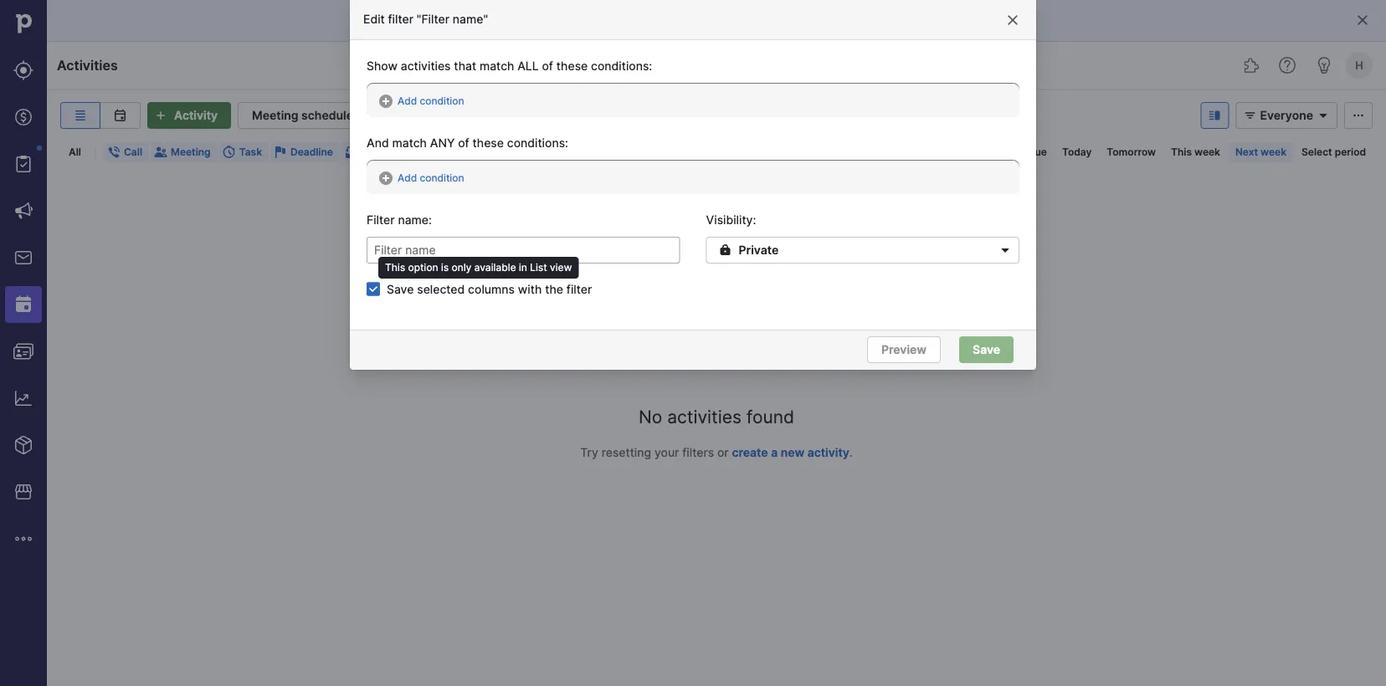 Task type: vqa. For each thing, say whether or not it's contained in the screenshot.
'Merge duplicates'
no



Task type: describe. For each thing, give the bounding box(es) containing it.
call button
[[104, 142, 149, 162]]

more actions image
[[1349, 109, 1369, 122]]

Filter name text field
[[367, 237, 680, 264]]

activities for no
[[668, 406, 742, 427]]

filter name:
[[367, 213, 432, 227]]

quick help image
[[1278, 55, 1298, 75]]

save button
[[960, 337, 1014, 363]]

color primary image inside meeting button
[[154, 146, 167, 159]]

color primary image for private
[[716, 244, 736, 257]]

select
[[1302, 146, 1333, 158]]

everyone
[[1261, 108, 1314, 123]]

color primary image for email
[[345, 146, 358, 159]]

2 condition from the top
[[420, 172, 464, 184]]

more image
[[13, 529, 33, 549]]

sales inbox image
[[13, 248, 33, 268]]

"filter
[[417, 12, 450, 26]]

meeting for meeting scheduler
[[252, 108, 299, 123]]

overdue button
[[999, 142, 1054, 162]]

campaigns image
[[13, 201, 33, 221]]

name:
[[398, 213, 432, 227]]

try
[[581, 445, 599, 460]]

color primary image for save selected columns with the filter
[[367, 283, 380, 296]]

name"
[[453, 12, 488, 26]]

list
[[530, 262, 547, 274]]

leads image
[[13, 60, 33, 80]]

1 horizontal spatial conditions:
[[591, 59, 653, 73]]

only
[[452, 262, 472, 274]]

activities
[[57, 57, 118, 73]]

color primary image for call
[[107, 146, 121, 159]]

to-do
[[962, 146, 991, 158]]

0 vertical spatial these
[[557, 59, 588, 73]]

calendar image
[[110, 109, 130, 122]]

option
[[408, 262, 438, 274]]

2 add condition from the top
[[398, 172, 464, 184]]

this for this option is only available in list view
[[385, 262, 405, 274]]

or
[[718, 445, 729, 460]]

2 add condition link from the top
[[379, 172, 464, 185]]

0 horizontal spatial filter
[[388, 12, 414, 26]]

marketplace image
[[13, 482, 33, 502]]

Search Pipedrive field
[[543, 49, 844, 82]]

to-do button
[[955, 142, 998, 162]]

h button
[[1343, 49, 1377, 82]]

1 vertical spatial match
[[392, 136, 427, 150]]

color primary image inside meeting scheduler button
[[361, 106, 381, 126]]

save for save
[[973, 343, 1001, 357]]

all
[[69, 146, 81, 158]]

private
[[739, 243, 779, 257]]

1 add from the top
[[398, 95, 417, 107]]

the
[[545, 282, 564, 296]]

contacts image
[[13, 342, 33, 362]]

lunch button
[[396, 142, 453, 162]]

meeting button
[[151, 142, 217, 162]]

meeting for meeting
[[171, 146, 211, 158]]

color primary inverted image
[[151, 109, 171, 122]]

show activities that match all of these conditions:
[[367, 59, 653, 73]]

task
[[239, 146, 262, 158]]

columns
[[468, 282, 515, 296]]

save selected columns with the filter
[[387, 282, 592, 296]]

to-
[[962, 146, 978, 158]]

2 add from the top
[[398, 172, 417, 184]]

1 add condition from the top
[[398, 95, 464, 107]]

try resetting your filters or create a new activity .
[[581, 445, 853, 460]]

this week button
[[1165, 142, 1228, 162]]

this for this week
[[1172, 146, 1192, 158]]

do
[[978, 146, 991, 158]]

save for save selected columns with the filter
[[387, 282, 414, 296]]

activities image
[[13, 295, 33, 315]]

filter
[[367, 213, 395, 227]]

0 horizontal spatial of
[[458, 136, 470, 150]]

color primary image for task
[[222, 146, 236, 159]]

color primary image for lunch
[[400, 146, 413, 159]]



Task type: locate. For each thing, give the bounding box(es) containing it.
color undefined image
[[13, 154, 33, 174]]

activities left that
[[401, 59, 451, 73]]

next
[[1236, 146, 1259, 158]]

tomorrow
[[1107, 146, 1156, 158]]

no activities found
[[639, 406, 795, 427]]

this right tomorrow
[[1172, 146, 1192, 158]]

condition down that
[[420, 95, 464, 107]]

0 vertical spatial meeting
[[252, 108, 299, 123]]

1 condition from the top
[[420, 95, 464, 107]]

email
[[362, 146, 388, 158]]

week down open details in full view 'icon'
[[1195, 146, 1221, 158]]

1 horizontal spatial save
[[973, 343, 1001, 357]]

meeting up task
[[252, 108, 299, 123]]

1 vertical spatial these
[[473, 136, 504, 150]]

insights image
[[13, 389, 33, 409]]

0 vertical spatial conditions:
[[591, 59, 653, 73]]

resetting
[[602, 445, 652, 460]]

filter
[[388, 12, 414, 26], [567, 282, 592, 296]]

condition
[[420, 95, 464, 107], [420, 172, 464, 184]]

add up lunch button
[[398, 95, 417, 107]]

1 horizontal spatial of
[[542, 59, 553, 73]]

1 horizontal spatial this
[[1172, 146, 1192, 158]]

that
[[454, 59, 477, 73]]

select period
[[1302, 146, 1367, 158]]

0 vertical spatial activities
[[401, 59, 451, 73]]

color primary image inside email button
[[345, 146, 358, 159]]

save inside button
[[973, 343, 1001, 357]]

meeting down the activity button
[[171, 146, 211, 158]]

and match any of these conditions:
[[367, 136, 569, 150]]

all
[[518, 59, 539, 73]]

color primary image inside call button
[[107, 146, 121, 159]]

activities
[[401, 59, 451, 73], [668, 406, 742, 427]]

activities for show
[[401, 59, 451, 73]]

1 vertical spatial conditions:
[[507, 136, 569, 150]]

color primary image inside lunch button
[[400, 146, 413, 159]]

1 horizontal spatial week
[[1261, 146, 1287, 158]]

color primary image left selected
[[367, 283, 380, 296]]

home image
[[11, 11, 36, 36]]

create
[[732, 445, 768, 460]]

1 horizontal spatial activities
[[668, 406, 742, 427]]

add condition up any
[[398, 95, 464, 107]]

call
[[124, 146, 142, 158]]

1 vertical spatial this
[[385, 262, 405, 274]]

period
[[1335, 146, 1367, 158]]

sales assistant image
[[1315, 55, 1335, 75]]

0 vertical spatial add condition link
[[379, 95, 464, 108]]

0 vertical spatial add
[[398, 95, 417, 107]]

these right all
[[557, 59, 588, 73]]

tomorrow button
[[1101, 142, 1163, 162]]

0 vertical spatial filter
[[388, 12, 414, 26]]

preview button
[[868, 337, 941, 363]]

0 horizontal spatial activities
[[401, 59, 451, 73]]

h
[[1356, 59, 1364, 72]]

this left "option"
[[385, 262, 405, 274]]

show
[[367, 59, 398, 73]]

0 horizontal spatial match
[[392, 136, 427, 150]]

filter right edit
[[388, 12, 414, 26]]

a
[[771, 445, 778, 460]]

of right all
[[542, 59, 553, 73]]

color primary image down visibility:
[[716, 244, 736, 257]]

color primary image left call
[[107, 146, 121, 159]]

menu item
[[0, 281, 47, 328]]

of right any
[[458, 136, 470, 150]]

0 horizontal spatial this
[[385, 262, 405, 274]]

task button
[[219, 142, 269, 162]]

add
[[398, 95, 417, 107], [398, 172, 417, 184]]

filters
[[683, 445, 714, 460]]

deadline
[[291, 146, 333, 158]]

color primary image up the and
[[361, 106, 381, 126]]

1 vertical spatial filter
[[567, 282, 592, 296]]

activities up filters
[[668, 406, 742, 427]]

these
[[557, 59, 588, 73], [473, 136, 504, 150]]

1 vertical spatial of
[[458, 136, 470, 150]]

no
[[639, 406, 663, 427]]

any
[[430, 136, 455, 150]]

0 vertical spatial this
[[1172, 146, 1192, 158]]

edit
[[363, 12, 385, 26]]

activity
[[174, 108, 218, 123]]

color primary image
[[361, 106, 381, 126], [107, 146, 121, 159], [222, 146, 236, 159], [345, 146, 358, 159], [400, 146, 413, 159], [716, 244, 736, 257], [367, 283, 380, 296]]

private button
[[706, 237, 1020, 264]]

1 horizontal spatial filter
[[567, 282, 592, 296]]

activity button
[[147, 102, 231, 129]]

available
[[475, 262, 516, 274]]

week for this week
[[1195, 146, 1221, 158]]

1 horizontal spatial meeting
[[252, 108, 299, 123]]

conditions:
[[591, 59, 653, 73], [507, 136, 569, 150]]

0 horizontal spatial save
[[387, 282, 414, 296]]

2 week from the left
[[1261, 146, 1287, 158]]

1 vertical spatial activities
[[668, 406, 742, 427]]

add down lunch button
[[398, 172, 417, 184]]

0 vertical spatial condition
[[420, 95, 464, 107]]

save down "option"
[[387, 282, 414, 296]]

overdue
[[1006, 146, 1048, 158]]

condition down lunch
[[420, 172, 464, 184]]

this week
[[1172, 146, 1221, 158]]

save right preview button
[[973, 343, 1001, 357]]

1 vertical spatial meeting
[[171, 146, 211, 158]]

view
[[550, 262, 572, 274]]

week
[[1195, 146, 1221, 158], [1261, 146, 1287, 158]]

list image
[[70, 109, 90, 122]]

is
[[441, 262, 449, 274]]

visibility:
[[706, 213, 756, 227]]

empty state image
[[616, 276, 817, 377]]

0 horizontal spatial meeting
[[171, 146, 211, 158]]

meeting
[[252, 108, 299, 123], [171, 146, 211, 158]]

0 vertical spatial add condition
[[398, 95, 464, 107]]

color primary image left task
[[222, 146, 236, 159]]

filter right the
[[567, 282, 592, 296]]

this
[[1172, 146, 1192, 158], [385, 262, 405, 274]]

add condition link down lunch button
[[379, 172, 464, 185]]

activity
[[808, 445, 850, 460]]

open details in full view image
[[1205, 109, 1225, 122]]

1 add condition link from the top
[[379, 95, 464, 108]]

deadline button
[[270, 142, 340, 162]]

color primary image inside deadline button
[[274, 146, 287, 159]]

0 horizontal spatial conditions:
[[507, 136, 569, 150]]

create a new activity link
[[732, 445, 850, 460]]

all button
[[62, 142, 88, 162]]

preview
[[882, 343, 927, 357]]

new
[[781, 445, 805, 460]]

found
[[747, 406, 795, 427]]

this option is only available in list view
[[385, 262, 572, 274]]

1 horizontal spatial these
[[557, 59, 588, 73]]

today button
[[1056, 142, 1099, 162]]

products image
[[13, 435, 33, 456]]

today
[[1063, 146, 1092, 158]]

add condition down lunch
[[398, 172, 464, 184]]

0 vertical spatial match
[[480, 59, 515, 73]]

your
[[655, 445, 679, 460]]

menu
[[0, 0, 47, 687]]

0 horizontal spatial week
[[1195, 146, 1221, 158]]

week right next
[[1261, 146, 1287, 158]]

this inside button
[[1172, 146, 1192, 158]]

color primary image inside task button
[[222, 146, 236, 159]]

select period button
[[1295, 142, 1373, 162]]

week for next week
[[1261, 146, 1287, 158]]

color primary image left email
[[345, 146, 358, 159]]

in
[[519, 262, 527, 274]]

match right the and
[[392, 136, 427, 150]]

add condition
[[398, 95, 464, 107], [398, 172, 464, 184]]

email button
[[342, 142, 395, 162]]

color primary image
[[1007, 13, 1020, 27], [1357, 13, 1370, 27], [1241, 109, 1261, 122], [1314, 109, 1334, 122], [154, 146, 167, 159], [274, 146, 287, 159], [996, 244, 1016, 257]]

1 horizontal spatial match
[[480, 59, 515, 73]]

and
[[367, 136, 389, 150]]

color primary image inside private button
[[716, 244, 736, 257]]

scheduler
[[302, 108, 358, 123]]

selected
[[417, 282, 465, 296]]

edit filter "filter name"
[[363, 12, 488, 26]]

1 vertical spatial add condition
[[398, 172, 464, 184]]

these right any
[[473, 136, 504, 150]]

color primary image left lunch
[[400, 146, 413, 159]]

1 vertical spatial add
[[398, 172, 417, 184]]

lunch
[[416, 146, 446, 158]]

with
[[518, 282, 542, 296]]

meeting scheduler
[[252, 108, 358, 123]]

match left all
[[480, 59, 515, 73]]

0 horizontal spatial these
[[473, 136, 504, 150]]

1 week from the left
[[1195, 146, 1221, 158]]

0 vertical spatial save
[[387, 282, 414, 296]]

color primary image inside private button
[[996, 244, 1016, 257]]

1 vertical spatial add condition link
[[379, 172, 464, 185]]

next week button
[[1229, 142, 1294, 162]]

add condition link
[[379, 95, 464, 108], [379, 172, 464, 185]]

1 vertical spatial save
[[973, 343, 1001, 357]]

1 vertical spatial condition
[[420, 172, 464, 184]]

deals image
[[13, 107, 33, 127]]

everyone button
[[1236, 102, 1338, 129]]

add condition link up any
[[379, 95, 464, 108]]

0 vertical spatial of
[[542, 59, 553, 73]]

.
[[850, 445, 853, 460]]

meeting scheduler button
[[238, 102, 386, 129]]

next week
[[1236, 146, 1287, 158]]



